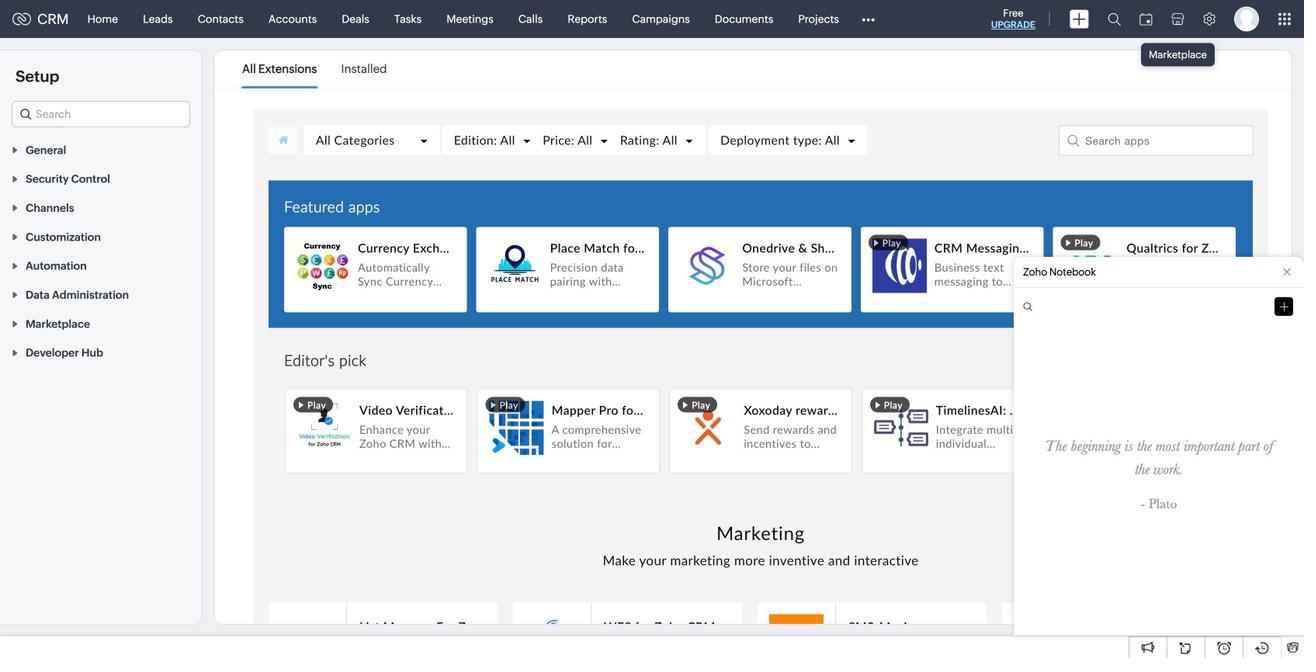 Task type: describe. For each thing, give the bounding box(es) containing it.
logo image
[[12, 13, 31, 25]]

calendar image
[[1140, 13, 1153, 25]]

search element
[[1099, 0, 1131, 38]]

create menu image
[[1070, 10, 1090, 28]]

profile element
[[1226, 0, 1269, 38]]

profile image
[[1235, 7, 1260, 31]]

Search text field
[[12, 102, 190, 127]]



Task type: locate. For each thing, give the bounding box(es) containing it.
create menu element
[[1061, 0, 1099, 38]]

Other Modules field
[[852, 7, 885, 31]]

None field
[[12, 101, 190, 127]]

search image
[[1108, 12, 1122, 26]]



